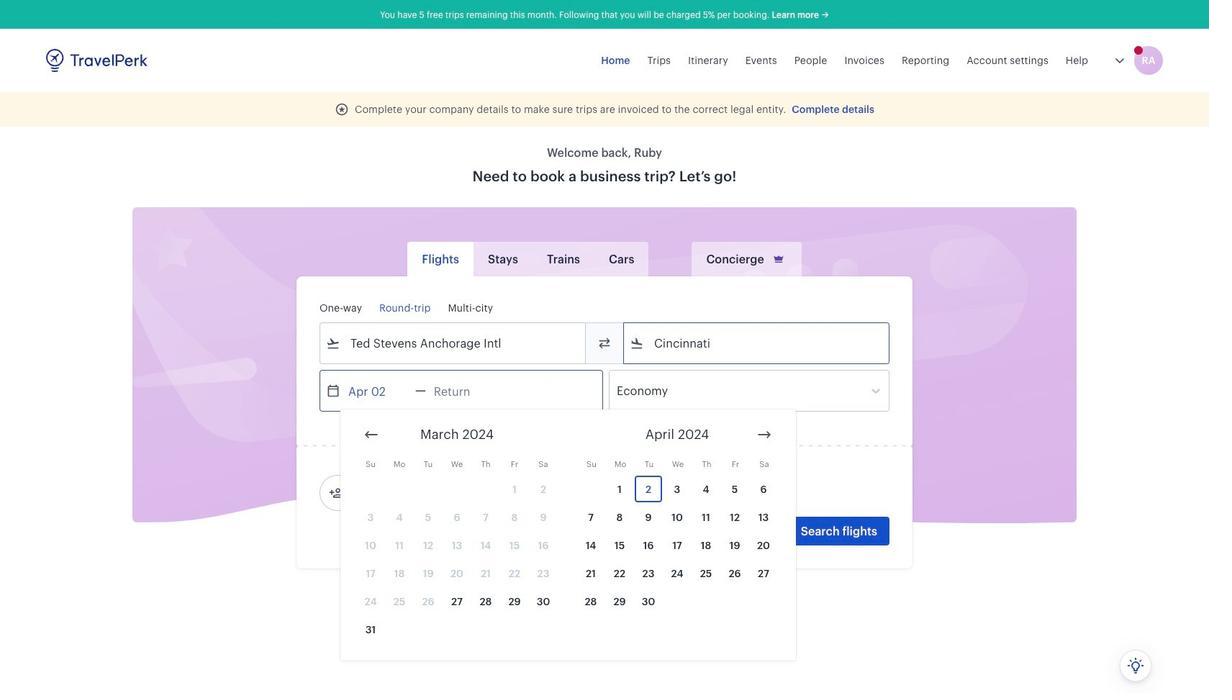 Task type: locate. For each thing, give the bounding box(es) containing it.
Add first traveler search field
[[343, 482, 493, 505]]

move backward to switch to the previous month. image
[[363, 426, 380, 443]]

calendar application
[[341, 410, 1209, 661]]

To search field
[[644, 332, 870, 355]]

move forward to switch to the next month. image
[[756, 426, 773, 443]]



Task type: describe. For each thing, give the bounding box(es) containing it.
From search field
[[341, 332, 567, 355]]

Return text field
[[426, 371, 501, 411]]

Depart text field
[[341, 371, 415, 411]]



